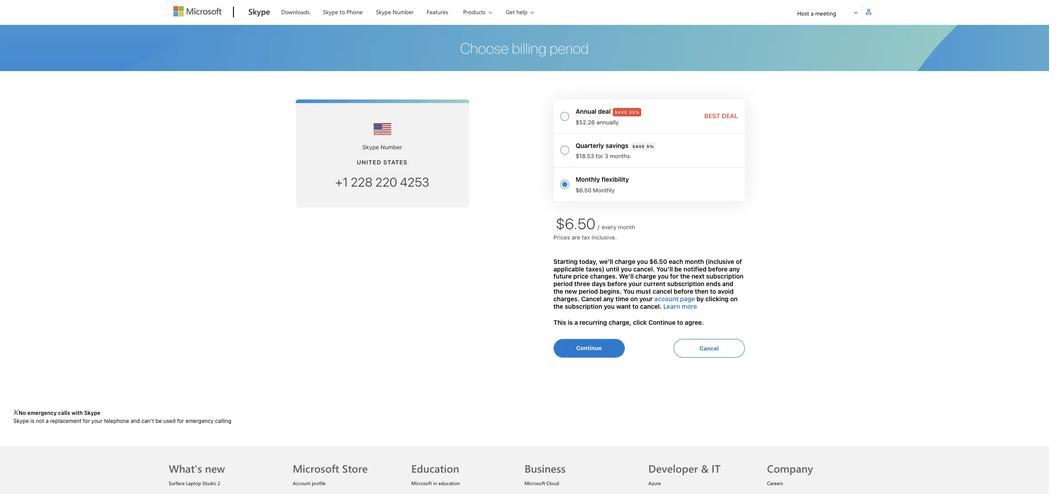 Task type: locate. For each thing, give the bounding box(es) containing it.
future
[[554, 273, 572, 281]]

0 horizontal spatial cancel
[[581, 295, 602, 303]]

2 horizontal spatial before
[[709, 265, 728, 273]]

skype number
[[376, 8, 414, 16], [363, 144, 402, 151]]

azure
[[649, 480, 661, 487]]

and left can't
[[131, 418, 140, 425]]

1 horizontal spatial month
[[685, 258, 704, 266]]

save left 5%
[[633, 144, 645, 149]]

1 horizontal spatial cancel
[[700, 345, 719, 353]]

best
[[705, 112, 721, 120]]

emergency up not
[[27, 410, 57, 417]]

0 horizontal spatial save
[[615, 110, 628, 115]]

before up learn more 'link'
[[674, 288, 694, 295]]

account page
[[655, 295, 695, 303]]

microsoft left cloud
[[525, 480, 545, 487]]

this
[[554, 319, 567, 327]]

1 vertical spatial the
[[554, 288, 564, 295]]

0 vertical spatial the
[[681, 273, 690, 281]]

1 vertical spatial save
[[633, 144, 645, 149]]

1 horizontal spatial continue
[[649, 319, 676, 327]]

1 vertical spatial cancel.
[[641, 303, 662, 310]]

education heading
[[412, 447, 520, 477]]

period right billing on the top of page
[[550, 39, 589, 57]]

cancel. up current
[[634, 265, 655, 273]]

subscription up page
[[667, 280, 705, 288]]

can't
[[142, 418, 154, 425]]

skype link
[[244, 0, 275, 24]]

0 vertical spatial and
[[723, 280, 734, 288]]

1 vertical spatial new
[[205, 462, 225, 476]]

microsoft store account profile
[[293, 462, 368, 487]]

save for deal
[[615, 110, 628, 115]]

2 on from the left
[[731, 295, 738, 303]]

0 horizontal spatial month
[[618, 224, 636, 231]]

0 horizontal spatial continue
[[577, 345, 602, 352]]

is inside main content
[[568, 319, 573, 327]]

$6.50 down $18.53
[[576, 187, 592, 194]]

clicking
[[706, 295, 729, 303]]

skype number right phone
[[376, 8, 414, 16]]

time
[[616, 295, 629, 303]]

features
[[427, 8, 449, 16]]

0 horizontal spatial microsoft
[[293, 462, 339, 476]]

on right 'clicking' at the bottom right of the page
[[731, 295, 738, 303]]

5%
[[647, 144, 655, 149]]

replacement
[[50, 418, 81, 425]]

0 vertical spatial month
[[618, 224, 636, 231]]

a inside main content
[[575, 319, 578, 327]]

education
[[439, 480, 460, 487]]

starting today, we'll charge you $6.50 each month (inclusive of applicable taxes) until you cancel. you'll be notified before any future price changes. we'll charge you for the next subscription period three days before your current subscription ends and the new period begins. you must cancel before then to avoid charges. cancel any time on your
[[554, 258, 744, 303]]

skype number up "united states"
[[363, 144, 402, 151]]

0 vertical spatial a
[[811, 9, 814, 17]]

0 vertical spatial $6.50
[[576, 187, 592, 194]]

of
[[736, 258, 742, 266]]

for left 3 at the top right of the page
[[596, 153, 603, 160]]

features link
[[423, 0, 453, 22]]

cancel down days at the right bottom of page
[[581, 295, 602, 303]]

us image
[[374, 121, 391, 138]]

continue inside button
[[577, 345, 602, 352]]

cancel
[[653, 288, 673, 295]]

annual deal save 33% $52.26 annually
[[576, 108, 640, 126]]

then
[[695, 288, 709, 295]]

1 horizontal spatial any
[[730, 265, 740, 273]]

1 horizontal spatial is
[[568, 319, 573, 327]]

charge
[[615, 258, 636, 266], [636, 273, 656, 281]]

the left next
[[681, 273, 690, 281]]

business
[[525, 462, 566, 476]]

monthly down flexibility
[[593, 187, 615, 194]]

is right this
[[568, 319, 573, 327]]

period up charges.
[[554, 280, 573, 288]]

microsoft left in
[[412, 480, 432, 487]]

continue down learn at the bottom right
[[649, 319, 676, 327]]

month inside the '$6.50 / every month prices are tax inclusive.'
[[618, 224, 636, 231]]

before up ends
[[709, 265, 728, 273]]

annual deal save 33% element
[[576, 106, 738, 127]]

savings
[[606, 142, 629, 149]]

careers
[[768, 480, 784, 487]]

month
[[618, 224, 636, 231], [685, 258, 704, 266]]

$6.50 left each
[[650, 258, 668, 266]]

$52.26
[[576, 119, 595, 126]]

save inside annual deal save 33% $52.26 annually
[[615, 110, 628, 115]]

before down until
[[608, 280, 627, 288]]

1 vertical spatial cancel
[[700, 345, 719, 353]]

1 horizontal spatial save
[[633, 144, 645, 149]]

1 vertical spatial any
[[604, 295, 614, 303]]

1 vertical spatial continue
[[577, 345, 602, 352]]

with
[[72, 410, 83, 417]]

new
[[565, 288, 578, 295], [205, 462, 225, 476]]

0 horizontal spatial new
[[205, 462, 225, 476]]

emergency left calling
[[186, 418, 214, 425]]

0 horizontal spatial emergency
[[27, 410, 57, 417]]

subscription inside the by clicking on the subscription you want to cancel.
[[565, 303, 603, 310]]

microsoft inside business microsoft cloud
[[525, 480, 545, 487]]

$6.50 up are
[[556, 215, 596, 233]]

subscription up recurring
[[565, 303, 603, 310]]

new up 2
[[205, 462, 225, 476]]

1 horizontal spatial subscription
[[667, 280, 705, 288]]

month right every
[[618, 224, 636, 231]]

your down current
[[640, 295, 653, 303]]

be inside starting today, we'll charge you $6.50 each month (inclusive of applicable taxes) until you cancel. you'll be notified before any future price changes. we'll charge you for the next subscription period three days before your current subscription ends and the new period begins. you must cancel before then to avoid charges. cancel any time on your
[[675, 265, 682, 273]]

0 vertical spatial continue
[[649, 319, 676, 327]]

0 vertical spatial your
[[629, 280, 642, 288]]

subscription up avoid
[[707, 273, 744, 281]]

get help
[[506, 8, 528, 16]]

cancel inside cancel button
[[700, 345, 719, 353]]

skype right the with
[[84, 410, 100, 417]]

220
[[376, 175, 397, 189]]

1 horizontal spatial microsoft
[[412, 480, 432, 487]]

microsoft inside education microsoft in education
[[412, 480, 432, 487]]

on right the time
[[631, 295, 638, 303]]

skype to phone
[[323, 8, 363, 16]]

monthly
[[576, 176, 600, 183], [593, 187, 615, 194]]

every
[[602, 224, 617, 231]]

main content containing choose billing period
[[0, 25, 1050, 392]]

you left want
[[604, 303, 615, 310]]

calling
[[215, 418, 232, 425]]

0 horizontal spatial be
[[156, 418, 162, 425]]

1 horizontal spatial before
[[674, 288, 694, 295]]

save left 33%
[[615, 110, 628, 115]]

continue button
[[554, 340, 625, 358]]

save for savings
[[633, 144, 645, 149]]

main content
[[0, 25, 1050, 392]]

want
[[617, 303, 631, 310]]

1 vertical spatial monthly
[[593, 187, 615, 194]]

account page link
[[655, 295, 695, 303]]

1 horizontal spatial emergency
[[186, 418, 214, 425]]

annually
[[597, 119, 619, 126]]

microsoft image
[[173, 6, 221, 16]]

2 vertical spatial a
[[46, 418, 49, 425]]

the down future
[[554, 288, 564, 295]]

a right host
[[811, 9, 814, 17]]

no
[[19, 410, 26, 417]]

to left agree.
[[678, 319, 684, 327]]

2 vertical spatial $6.50
[[650, 258, 668, 266]]

1 vertical spatial and
[[131, 418, 140, 425]]

number left features
[[393, 8, 414, 16]]

0 vertical spatial is
[[568, 319, 573, 327]]

billing
[[512, 39, 547, 57]]

period
[[550, 39, 589, 57], [554, 280, 573, 288], [579, 288, 598, 295]]

quarterly
[[576, 142, 604, 149]]

0 horizontal spatial on
[[631, 295, 638, 303]]

1 horizontal spatial be
[[675, 265, 682, 273]]

microsoft up profile
[[293, 462, 339, 476]]

no emergency calls with skype
[[19, 410, 100, 417]]

0 horizontal spatial subscription
[[565, 303, 603, 310]]

0 vertical spatial save
[[615, 110, 628, 115]]

continue down recurring
[[577, 345, 602, 352]]

0 horizontal spatial a
[[46, 418, 49, 425]]

the inside the by clicking on the subscription you want to cancel.
[[554, 303, 564, 310]]

developer & it azure
[[649, 462, 721, 487]]

laptop
[[186, 480, 201, 487]]

228
[[351, 175, 373, 189]]

1 horizontal spatial a
[[575, 319, 578, 327]]

you left you'll
[[637, 258, 648, 266]]

$6.50
[[576, 187, 592, 194], [556, 215, 596, 233], [650, 258, 668, 266]]

0 vertical spatial cancel
[[581, 295, 602, 303]]

none radio containing annual deal
[[554, 100, 745, 134]]

0 horizontal spatial any
[[604, 295, 614, 303]]

charge up we'll
[[615, 258, 636, 266]]

we'll
[[619, 273, 634, 281]]

monthly down $18.53
[[576, 176, 600, 183]]

be right you'll
[[675, 265, 682, 273]]

is left not
[[30, 418, 34, 425]]

$6.50 inside monthly flexibility $6.50 monthly
[[576, 187, 592, 194]]

save inside quarterly savings save 5% $18.53 for 3 months
[[633, 144, 645, 149]]

flexibility
[[602, 176, 629, 183]]

for
[[596, 153, 603, 160], [671, 273, 679, 281], [83, 418, 90, 425], [177, 418, 184, 425]]

and inside starting today, we'll charge you $6.50 each month (inclusive of applicable taxes) until you cancel. you'll be notified before any future price changes. we'll charge you for the next subscription period three days before your current subscription ends and the new period begins. you must cancel before then to avoid charges. cancel any time on your
[[723, 280, 734, 288]]

continue
[[649, 319, 676, 327], [577, 345, 602, 352]]

1 vertical spatial is
[[30, 418, 34, 425]]

a right this
[[575, 319, 578, 327]]

the
[[681, 273, 690, 281], [554, 288, 564, 295], [554, 303, 564, 310]]

1 vertical spatial month
[[685, 258, 704, 266]]

0 vertical spatial cancel.
[[634, 265, 655, 273]]

4253
[[400, 175, 430, 189]]

calls
[[58, 410, 70, 417]]

your left current
[[629, 280, 642, 288]]

None radio
[[554, 100, 745, 134], [554, 134, 745, 168], [554, 168, 745, 201], [554, 134, 745, 168], [554, 168, 745, 201]]

the up this
[[554, 303, 564, 310]]

a right not
[[46, 418, 49, 425]]

month up next
[[685, 258, 704, 266]]

2 horizontal spatial microsoft
[[525, 480, 545, 487]]

2 horizontal spatial a
[[811, 9, 814, 17]]

emergency
[[27, 410, 57, 417], [186, 418, 214, 425]]

downloads
[[281, 8, 310, 16]]

skype up the united
[[363, 144, 379, 151]]

1 on from the left
[[631, 295, 638, 303]]

page
[[681, 295, 695, 303]]

1 vertical spatial emergency
[[186, 418, 214, 425]]

cancel down agree.
[[700, 345, 719, 353]]

period inside the choose billing period united states + 1  2 2 8  2 2 0  4 2 5 3 element
[[550, 39, 589, 57]]

and right ends
[[723, 280, 734, 288]]

0 horizontal spatial is
[[30, 418, 34, 425]]

microsoft for business
[[525, 480, 545, 487]]

new down future
[[565, 288, 578, 295]]

0 vertical spatial new
[[565, 288, 578, 295]]

any up avoid
[[730, 265, 740, 273]]

to right want
[[633, 303, 639, 310]]

1 vertical spatial a
[[575, 319, 578, 327]]

your left telephone
[[91, 418, 103, 425]]

$6.50 / every month prices are tax inclusive.
[[554, 215, 636, 241]]

2 vertical spatial the
[[554, 303, 564, 310]]

to right the then
[[710, 288, 717, 295]]

0 vertical spatial be
[[675, 265, 682, 273]]

skype down no
[[13, 418, 29, 425]]

(inclusive
[[706, 258, 735, 266]]

number up "states"
[[381, 144, 402, 151]]

1 horizontal spatial new
[[565, 288, 578, 295]]

1 horizontal spatial on
[[731, 295, 738, 303]]

for down each
[[671, 273, 679, 281]]

any left the time
[[604, 295, 614, 303]]

1 horizontal spatial and
[[723, 280, 734, 288]]

1 vertical spatial $6.50
[[556, 215, 596, 233]]

your
[[629, 280, 642, 288], [640, 295, 653, 303], [91, 418, 103, 425]]

skype to phone link
[[319, 0, 367, 22]]

best deal
[[705, 112, 738, 120]]

33%
[[629, 110, 640, 115]]

skype inside main content
[[363, 144, 379, 151]]

choose billing period united states + 1  2 2 8  2 2 0  4 2 5 3 element
[[460, 39, 589, 57]]

skype left phone
[[323, 8, 338, 16]]

charge up must
[[636, 273, 656, 281]]

and
[[723, 280, 734, 288], [131, 418, 140, 425]]

be left used
[[156, 418, 162, 425]]

cancel. down must
[[641, 303, 662, 310]]

before
[[709, 265, 728, 273], [608, 280, 627, 288], [674, 288, 694, 295]]

help
[[517, 8, 528, 16]]



Task type: describe. For each thing, give the bounding box(es) containing it.
skype left downloads
[[249, 6, 270, 17]]

1 vertical spatial skype number
[[363, 144, 402, 151]]

careers link
[[768, 480, 784, 487]]

host a meeting link
[[790, 2, 844, 24]]

1 vertical spatial charge
[[636, 273, 656, 281]]

for inside quarterly savings save 5% $18.53 for 3 months
[[596, 153, 603, 160]]

skype right phone
[[376, 8, 391, 16]]

cancel button
[[674, 340, 745, 358]]

current
[[644, 280, 666, 288]]

host
[[798, 9, 810, 17]]

0 vertical spatial number
[[393, 8, 414, 16]]

choose
[[460, 39, 509, 57]]

2
[[218, 480, 220, 487]]

meeting
[[816, 9, 837, 17]]

0 vertical spatial emergency
[[27, 410, 57, 417]]

company
[[768, 462, 814, 476]]

0 horizontal spatial before
[[608, 280, 627, 288]]

&
[[701, 462, 709, 476]]

company careers
[[768, 462, 814, 487]]

products button
[[456, 0, 500, 23]]

microsoft in education link
[[412, 480, 460, 487]]

cancel. inside the by clicking on the subscription you want to cancel.
[[641, 303, 662, 310]]

studio
[[203, 480, 217, 487]]

months
[[610, 153, 630, 160]]

ends
[[706, 280, 721, 288]]

1 vertical spatial your
[[640, 295, 653, 303]]

is for a
[[568, 319, 573, 327]]

for inside starting today, we'll charge you $6.50 each month (inclusive of applicable taxes) until you cancel. you'll be notified before any future price changes. we'll charge you for the next subscription period three days before your current subscription ends and the new period begins. you must cancel before then to avoid charges. cancel any time on your
[[671, 273, 679, 281]]

0 vertical spatial skype number
[[376, 8, 414, 16]]

click
[[633, 319, 647, 327]]

/
[[598, 224, 600, 231]]

united states
[[357, 159, 408, 166]]

to inside starting today, we'll charge you $6.50 each month (inclusive of applicable taxes) until you cancel. you'll be notified before any future price changes. we'll charge you for the next subscription period three days before your current subscription ends and the new period begins. you must cancel before then to avoid charges. cancel any time on your
[[710, 288, 717, 295]]

0 vertical spatial any
[[730, 265, 740, 273]]

notified
[[684, 265, 707, 273]]

new inside what's new surface laptop studio 2
[[205, 462, 225, 476]]

prices
[[554, 234, 570, 241]]

what's
[[169, 462, 202, 476]]

recurring
[[580, 319, 607, 327]]

$18.53
[[576, 153, 594, 160]]

$6.50 inside the '$6.50 / every month prices are tax inclusive.'
[[556, 215, 596, 233]]

get help button
[[499, 0, 542, 23]]

until
[[606, 265, 620, 273]]

states
[[384, 159, 408, 166]]

microsoft store heading
[[293, 447, 401, 477]]

skype is not a replacement for your telephone and can't be used for emergency calling
[[13, 418, 232, 425]]

on inside starting today, we'll charge you $6.50 each month (inclusive of applicable taxes) until you cancel. you'll be notified before any future price changes. we'll charge you for the next subscription period three days before your current subscription ends and the new period begins. you must cancel before then to avoid charges. cancel any time on your
[[631, 295, 638, 303]]

learn more link
[[664, 303, 698, 310]]

choose billing period
[[460, 39, 589, 57]]

three
[[575, 280, 590, 288]]

1 vertical spatial number
[[381, 144, 402, 151]]

for right used
[[177, 418, 184, 425]]

0 vertical spatial charge
[[615, 258, 636, 266]]

united
[[357, 159, 382, 166]]

deal
[[598, 108, 611, 115]]

cancel inside starting today, we'll charge you $6.50 each month (inclusive of applicable taxes) until you cancel. you'll be notified before any future price changes. we'll charge you for the next subscription period three days before your current subscription ends and the new period begins. you must cancel before then to avoid charges. cancel any time on your
[[581, 295, 602, 303]]

get
[[506, 8, 515, 16]]

begins.
[[600, 288, 622, 295]]

what's new surface laptop studio 2
[[169, 462, 225, 487]]

you'll
[[657, 265, 673, 273]]

new inside starting today, we'll charge you $6.50 each month (inclusive of applicable taxes) until you cancel. you'll be notified before any future price changes. we'll charge you for the next subscription period three days before your current subscription ends and the new period begins. you must cancel before then to avoid charges. cancel any time on your
[[565, 288, 578, 295]]

applicable
[[554, 265, 585, 273]]

host a meeting
[[798, 9, 837, 17]]

used
[[163, 418, 176, 425]]

store
[[342, 462, 368, 476]]

to left phone
[[340, 8, 345, 16]]

business heading
[[525, 447, 638, 477]]

0 vertical spatial monthly
[[576, 176, 600, 183]]

you up cancel
[[658, 273, 669, 281]]

$6.50 inside starting today, we'll charge you $6.50 each month (inclusive of applicable taxes) until you cancel. you'll be notified before any future price changes. we'll charge you for the next subscription period three days before your current subscription ends and the new period begins. you must cancel before then to avoid charges. cancel any time on your
[[650, 258, 668, 266]]

this is a recurring charge, click continue to agree.
[[554, 319, 704, 327]]

choose billing period option group
[[554, 100, 745, 201]]

deal
[[722, 112, 738, 120]]

avoid
[[718, 288, 734, 295]]

next
[[692, 273, 705, 281]]

annual
[[576, 108, 597, 115]]

account
[[293, 480, 311, 487]]

inclusive.
[[592, 234, 617, 241]]

for right replacement
[[83, 418, 90, 425]]

1 vertical spatial be
[[156, 418, 162, 425]]

month inside starting today, we'll charge you $6.50 each month (inclusive of applicable taxes) until you cancel. you'll be notified before any future price changes. we'll charge you for the next subscription period three days before your current subscription ends and the new period begins. you must cancel before then to avoid charges. cancel any time on your
[[685, 258, 704, 266]]

you right until
[[621, 265, 632, 273]]

business microsoft cloud
[[525, 462, 566, 487]]

cloud
[[547, 480, 559, 487]]

skype number link
[[372, 0, 418, 22]]

telephone
[[104, 418, 129, 425]]

starting
[[554, 258, 578, 266]]

period down price
[[579, 288, 598, 295]]

profile
[[312, 480, 326, 487]]

developer
[[649, 462, 699, 476]]

2 vertical spatial your
[[91, 418, 103, 425]]

learn
[[664, 303, 681, 310]]

+1 228 220 4253
[[335, 175, 430, 189]]

you inside the by clicking on the subscription you want to cancel.
[[604, 303, 615, 310]]

developer & it heading
[[649, 447, 757, 477]]

charges.
[[554, 295, 580, 303]]

is for not
[[30, 418, 34, 425]]

education
[[412, 462, 460, 476]]

footer resource links element
[[116, 447, 933, 495]]

company heading
[[768, 447, 875, 477]]

agree.
[[685, 319, 704, 327]]

today,
[[580, 258, 598, 266]]

cancel. inside starting today, we'll charge you $6.50 each month (inclusive of applicable taxes) until you cancel. you'll be notified before any future price changes. we'll charge you for the next subscription period three days before your current subscription ends and the new period begins. you must cancel before then to avoid charges. cancel any time on your
[[634, 265, 655, 273]]

2 horizontal spatial subscription
[[707, 273, 744, 281]]

microsoft inside microsoft store account profile
[[293, 462, 339, 476]]

charge,
[[609, 319, 632, 327]]

education microsoft in education
[[412, 462, 460, 487]]

what's new heading
[[169, 447, 282, 477]]

tax
[[582, 234, 590, 241]]

not
[[36, 418, 44, 425]]

changes.
[[590, 273, 618, 281]]

account profile link
[[293, 480, 326, 487]]

more
[[682, 303, 698, 310]]

microsoft for education
[[412, 480, 432, 487]]

account
[[655, 295, 679, 303]]

by
[[697, 295, 704, 303]]

microsoft cloud link
[[525, 480, 559, 487]]

each
[[669, 258, 684, 266]]

surface laptop studio 2 link
[[169, 480, 220, 487]]

to inside the by clicking on the subscription you want to cancel.
[[633, 303, 639, 310]]

in
[[433, 480, 437, 487]]

on inside the by clicking on the subscription you want to cancel.
[[731, 295, 738, 303]]

none radio "annual deal save 33%"
[[554, 100, 745, 134]]

taxes)
[[586, 265, 605, 273]]

by clicking on the subscription you want to cancel.
[[554, 295, 738, 310]]

0 horizontal spatial and
[[131, 418, 140, 425]]



Task type: vqa. For each thing, say whether or not it's contained in the screenshot.
Month to the top
yes



